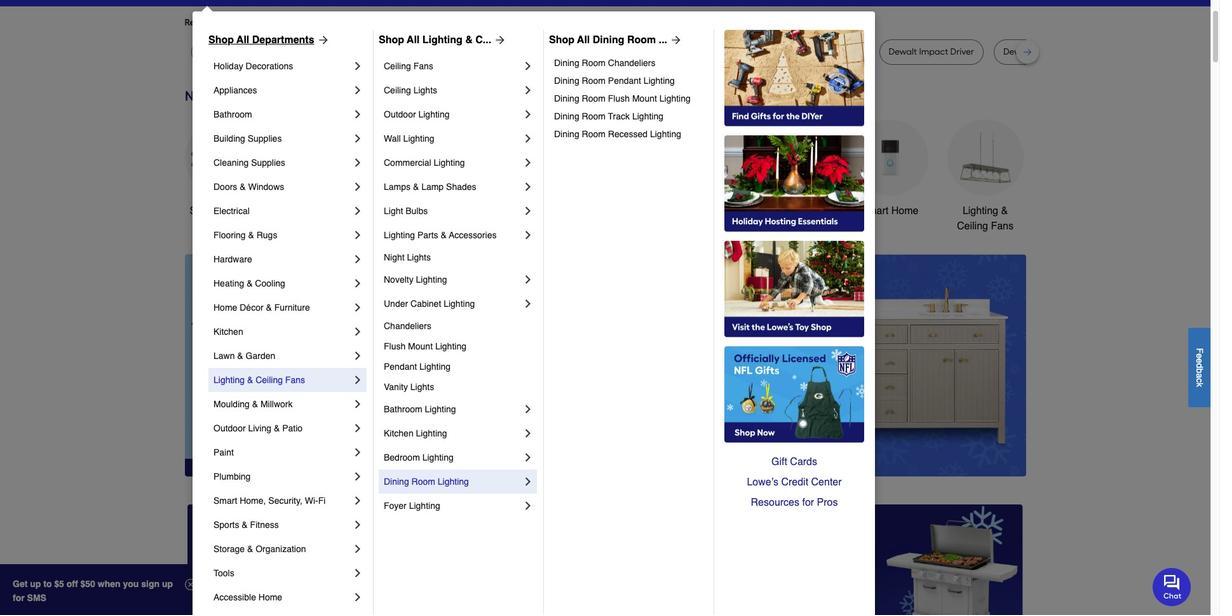 Task type: locate. For each thing, give the bounding box(es) containing it.
2 horizontal spatial driver
[[951, 46, 975, 57]]

equipment
[[675, 221, 724, 232]]

departments
[[252, 34, 314, 46]]

0 vertical spatial decorations
[[246, 61, 293, 71]]

room down bedroom lighting
[[412, 477, 435, 487]]

mount
[[633, 93, 657, 104], [408, 341, 433, 352]]

1 vertical spatial mount
[[408, 341, 433, 352]]

get up to 2 free select tools or batteries when you buy 1 with select purchases. image
[[187, 505, 453, 615]]

1 vertical spatial lighting & ceiling fans link
[[214, 368, 352, 392]]

1 vertical spatial lights
[[407, 252, 431, 263]]

3 bit from the left
[[621, 46, 631, 57]]

bedroom lighting
[[384, 453, 454, 463]]

dewalt for dewalt drill
[[730, 46, 759, 57]]

1 vertical spatial home
[[214, 303, 237, 313]]

visit the lowe's toy shop. image
[[725, 241, 865, 338]]

flush up the pendant lighting
[[384, 341, 406, 352]]

you for recommended searches for you
[[300, 17, 315, 28]]

mount inside flush mount lighting link
[[408, 341, 433, 352]]

2 you from the left
[[413, 17, 428, 28]]

2 vertical spatial bathroom
[[384, 404, 423, 415]]

2 dewalt from the left
[[730, 46, 759, 57]]

1 vertical spatial decorations
[[482, 221, 536, 232]]

driver for impact driver bit
[[538, 46, 562, 57]]

pendant up dining room flush mount lighting
[[608, 76, 642, 86]]

appliances link
[[214, 78, 352, 102]]

christmas decorations
[[482, 205, 536, 232]]

0 vertical spatial bathroom
[[214, 109, 252, 120]]

supplies up windows
[[251, 158, 285, 168]]

chevron right image for paint
[[352, 446, 364, 459]]

0 vertical spatial smart
[[862, 205, 889, 217]]

chandeliers inside the chandeliers "link"
[[384, 321, 432, 331]]

0 horizontal spatial impact
[[507, 46, 536, 57]]

e up 'd'
[[1195, 353, 1206, 358]]

1 horizontal spatial you
[[413, 17, 428, 28]]

chevron right image for lighting parts & accessories
[[522, 229, 535, 242]]

storage & organization
[[214, 544, 306, 554]]

0 vertical spatial kitchen
[[214, 327, 243, 337]]

2 horizontal spatial fans
[[991, 221, 1014, 232]]

1 vertical spatial fans
[[991, 221, 1014, 232]]

novelty lighting
[[384, 275, 447, 285]]

lights up novelty lighting
[[407, 252, 431, 263]]

room up drill bit set
[[628, 34, 656, 46]]

lawn & garden link
[[214, 344, 352, 368]]

e
[[1195, 353, 1206, 358], [1195, 358, 1206, 363]]

e up b
[[1195, 358, 1206, 363]]

chevron right image for outdoor lighting
[[522, 108, 535, 121]]

1 vertical spatial lighting & ceiling fans
[[214, 375, 305, 385]]

kitchen
[[214, 327, 243, 337], [384, 429, 414, 439]]

decorations for christmas
[[482, 221, 536, 232]]

scroll to item #4 image
[[745, 454, 776, 459]]

chevron right image for home décor & furniture
[[352, 301, 364, 314]]

1 drill from the left
[[365, 46, 380, 57]]

shop
[[190, 205, 214, 217]]

1 horizontal spatial home
[[259, 593, 282, 603]]

1 horizontal spatial set
[[1064, 46, 1077, 57]]

patio
[[282, 423, 303, 434]]

lights up outdoor lighting
[[414, 85, 437, 95]]

1 horizontal spatial bathroom link
[[757, 120, 833, 219]]

shop down recommended
[[209, 34, 234, 46]]

vanity lights
[[384, 382, 434, 392]]

chevron right image for wall lighting
[[522, 132, 535, 145]]

0 horizontal spatial kitchen
[[214, 327, 243, 337]]

smart for smart home
[[862, 205, 889, 217]]

drill for dewalt drill bit set
[[1034, 46, 1049, 57]]

0 vertical spatial pendant
[[608, 76, 642, 86]]

1 vertical spatial tools link
[[214, 561, 352, 586]]

electrical link
[[214, 199, 352, 223]]

all for lighting
[[407, 34, 420, 46]]

resources for pros
[[751, 497, 838, 509]]

up right sign
[[162, 579, 173, 589]]

pendant up "vanity"
[[384, 362, 417, 372]]

drill
[[365, 46, 380, 57], [603, 46, 619, 57], [761, 46, 776, 57], [1034, 46, 1049, 57]]

outdoor tools & equipment
[[663, 205, 736, 232]]

chevron right image for under cabinet lighting
[[522, 298, 535, 310]]

0 horizontal spatial arrow right image
[[492, 34, 507, 46]]

arrow right image for shop all dining room ...
[[668, 34, 683, 46]]

chevron right image for storage & organization
[[352, 543, 364, 556]]

arrow right image for shop all lighting & c...
[[492, 34, 507, 46]]

1 vertical spatial outdoor
[[663, 205, 700, 217]]

0 horizontal spatial pendant
[[384, 362, 417, 372]]

night lights
[[384, 252, 431, 263]]

for inside get up to $5 off $50 when you sign up for sms
[[13, 593, 25, 603]]

tools up equipment
[[703, 205, 726, 217]]

0 vertical spatial mount
[[633, 93, 657, 104]]

2 horizontal spatial outdoor
[[663, 205, 700, 217]]

chevron right image for smart home, security, wi-fi
[[352, 495, 364, 507]]

shop up impact driver bit
[[549, 34, 575, 46]]

chevron right image for outdoor living & patio
[[352, 422, 364, 435]]

0 horizontal spatial driver
[[538, 46, 562, 57]]

chevron right image for holiday decorations
[[352, 60, 364, 72]]

dining room pendant lighting link
[[554, 72, 705, 90]]

flush mount lighting link
[[384, 336, 535, 357]]

dewalt drill bit set
[[1004, 46, 1077, 57]]

decorations down christmas
[[482, 221, 536, 232]]

2 vertical spatial lights
[[411, 382, 434, 392]]

0 vertical spatial home
[[892, 205, 919, 217]]

scroll to item #2 image
[[684, 454, 715, 459]]

3 drill from the left
[[761, 46, 776, 57]]

lights for night lights
[[407, 252, 431, 263]]

arrow right image inside shop all lighting & c... link
[[492, 34, 507, 46]]

1 vertical spatial supplies
[[251, 158, 285, 168]]

decorations for holiday
[[246, 61, 293, 71]]

2 driver from the left
[[836, 46, 860, 57]]

kitchen up 'lawn' at left bottom
[[214, 327, 243, 337]]

1 impact from the left
[[507, 46, 536, 57]]

dewalt for dewalt drill bit set
[[1004, 46, 1032, 57]]

home décor & furniture
[[214, 303, 310, 313]]

room for chandeliers
[[582, 58, 606, 68]]

2 vertical spatial home
[[259, 593, 282, 603]]

storage
[[214, 544, 245, 554]]

up left to
[[30, 579, 41, 589]]

outdoor living & patio link
[[214, 416, 352, 441]]

vanity
[[384, 382, 408, 392]]

1 vertical spatial smart
[[214, 496, 237, 506]]

0 horizontal spatial tools
[[214, 568, 234, 579]]

0 vertical spatial supplies
[[248, 134, 282, 144]]

dining room lighting
[[384, 477, 469, 487]]

new deals every day during 25 days of deals image
[[185, 85, 1027, 107]]

0 vertical spatial fans
[[414, 61, 434, 71]]

1 horizontal spatial bathroom
[[384, 404, 423, 415]]

you for more suggestions for you
[[413, 17, 428, 28]]

3 driver from the left
[[951, 46, 975, 57]]

2 horizontal spatial bathroom
[[773, 205, 817, 217]]

lights for vanity lights
[[411, 382, 434, 392]]

0 horizontal spatial mount
[[408, 341, 433, 352]]

bit
[[382, 46, 392, 57], [564, 46, 574, 57], [621, 46, 631, 57], [1052, 46, 1062, 57]]

0 vertical spatial arrow right image
[[314, 34, 330, 46]]

0 vertical spatial tools link
[[375, 120, 452, 219]]

driver for impact driver
[[836, 46, 860, 57]]

pendant
[[608, 76, 642, 86], [384, 362, 417, 372]]

cleaning
[[214, 158, 249, 168]]

for up departments on the top of page
[[287, 17, 298, 28]]

dining room pendant lighting
[[554, 76, 675, 86]]

chevron right image for hardware
[[352, 253, 364, 266]]

all down recommended searches for you heading
[[577, 34, 590, 46]]

building supplies link
[[214, 127, 352, 151]]

recommended
[[185, 17, 246, 28]]

room up dining room track lighting
[[582, 93, 606, 104]]

lighting & ceiling fans link
[[948, 120, 1024, 234], [214, 368, 352, 392]]

home for accessible home
[[259, 593, 282, 603]]

living
[[248, 423, 272, 434]]

security,
[[269, 496, 303, 506]]

1 horizontal spatial shop
[[379, 34, 404, 46]]

cards
[[791, 457, 818, 468]]

2 horizontal spatial impact
[[920, 46, 949, 57]]

1 vertical spatial bathroom
[[773, 205, 817, 217]]

1 horizontal spatial driver
[[836, 46, 860, 57]]

0 horizontal spatial set
[[633, 46, 646, 57]]

supplies inside building supplies link
[[248, 134, 282, 144]]

1 driver from the left
[[538, 46, 562, 57]]

4 drill from the left
[[1034, 46, 1049, 57]]

flooring & rugs link
[[214, 223, 352, 247]]

2 shop from the left
[[379, 34, 404, 46]]

you up shop all lighting & c...
[[413, 17, 428, 28]]

recommended searches for you heading
[[185, 17, 1027, 29]]

0 horizontal spatial fans
[[285, 375, 305, 385]]

0 horizontal spatial tools link
[[214, 561, 352, 586]]

all for deals
[[216, 205, 227, 217]]

tools inside 'outdoor tools & equipment'
[[703, 205, 726, 217]]

0 vertical spatial lights
[[414, 85, 437, 95]]

1 vertical spatial arrow right image
[[1003, 366, 1016, 378]]

chandeliers link
[[384, 316, 535, 336]]

1 horizontal spatial impact
[[805, 46, 834, 57]]

wall lighting
[[384, 134, 435, 144]]

None search field
[[474, 0, 821, 8]]

supplies inside cleaning supplies link
[[251, 158, 285, 168]]

fans inside lighting & ceiling fans
[[991, 221, 1014, 232]]

2 vertical spatial outdoor
[[214, 423, 246, 434]]

0 horizontal spatial arrow right image
[[314, 34, 330, 46]]

room for track
[[582, 111, 606, 121]]

2 horizontal spatial home
[[892, 205, 919, 217]]

shop down more suggestions for you link
[[379, 34, 404, 46]]

wi-
[[305, 496, 318, 506]]

2 bit from the left
[[564, 46, 574, 57]]

kitchen up the bedroom at bottom
[[384, 429, 414, 439]]

decorations down shop all departments link
[[246, 61, 293, 71]]

building
[[214, 134, 245, 144]]

1 vertical spatial flush
[[384, 341, 406, 352]]

all for departments
[[237, 34, 249, 46]]

light
[[384, 206, 403, 216]]

2 impact from the left
[[805, 46, 834, 57]]

...
[[659, 34, 668, 46]]

novelty lighting link
[[384, 268, 522, 292]]

you left more
[[300, 17, 315, 28]]

for left pros
[[803, 497, 815, 509]]

b
[[1195, 368, 1206, 373]]

cabinet
[[411, 299, 441, 309]]

1 horizontal spatial arrow right image
[[668, 34, 683, 46]]

4 dewalt from the left
[[1004, 46, 1032, 57]]

c
[[1195, 378, 1206, 383]]

commercial
[[384, 158, 432, 168]]

room
[[628, 34, 656, 46], [582, 58, 606, 68], [582, 76, 606, 86], [582, 93, 606, 104], [582, 111, 606, 121], [582, 129, 606, 139], [412, 477, 435, 487]]

shop all departments link
[[209, 32, 330, 48]]

0 horizontal spatial outdoor
[[214, 423, 246, 434]]

dining room track lighting
[[554, 111, 664, 121]]

chevron right image
[[522, 60, 535, 72], [522, 156, 535, 169], [352, 181, 364, 193], [522, 181, 535, 193], [352, 229, 364, 242], [352, 253, 364, 266], [352, 277, 364, 290], [352, 326, 364, 338], [352, 350, 364, 362], [352, 374, 364, 387], [522, 403, 535, 416], [522, 427, 535, 440], [522, 451, 535, 464], [522, 476, 535, 488], [352, 495, 364, 507], [522, 500, 535, 512], [352, 519, 364, 532], [352, 543, 364, 556], [352, 591, 364, 604]]

christmas
[[486, 205, 532, 217]]

gift
[[772, 457, 788, 468]]

arrow right image up ceiling fans link
[[492, 34, 507, 46]]

1 shop from the left
[[209, 34, 234, 46]]

for
[[287, 17, 298, 28], [400, 17, 411, 28], [803, 497, 815, 509], [13, 593, 25, 603]]

lighting parts & accessories
[[384, 230, 497, 240]]

shop
[[209, 34, 234, 46], [379, 34, 404, 46], [549, 34, 575, 46]]

scroll to item #5 element
[[776, 453, 809, 460]]

dewalt drill bit
[[334, 46, 392, 57]]

$50
[[80, 579, 95, 589]]

1 you from the left
[[300, 17, 315, 28]]

0 horizontal spatial you
[[300, 17, 315, 28]]

chandeliers down drill bit set
[[608, 58, 656, 68]]

chevron right image for lamps & lamp shades
[[522, 181, 535, 193]]

mount up the pendant lighting
[[408, 341, 433, 352]]

supplies up cleaning supplies
[[248, 134, 282, 144]]

0 horizontal spatial decorations
[[246, 61, 293, 71]]

bit for impact driver bit
[[564, 46, 574, 57]]

all up the ceiling fans
[[407, 34, 420, 46]]

1 up from the left
[[30, 579, 41, 589]]

smart
[[862, 205, 889, 217], [214, 496, 237, 506]]

3 impact from the left
[[920, 46, 949, 57]]

home,
[[240, 496, 266, 506]]

flush
[[608, 93, 630, 104], [384, 341, 406, 352]]

up
[[30, 579, 41, 589], [162, 579, 173, 589]]

chevron right image for heating & cooling
[[352, 277, 364, 290]]

dining for dining room chandeliers
[[554, 58, 580, 68]]

0 horizontal spatial up
[[30, 579, 41, 589]]

officially licensed n f l gifts. shop now. image
[[725, 347, 865, 443]]

foyer lighting
[[384, 501, 440, 511]]

2 horizontal spatial tools
[[703, 205, 726, 217]]

bedroom
[[384, 453, 420, 463]]

room down dining room chandeliers
[[582, 76, 606, 86]]

smart home, security, wi-fi link
[[214, 489, 352, 513]]

resources for pros link
[[725, 493, 865, 513]]

0 vertical spatial chandeliers
[[608, 58, 656, 68]]

arrow left image
[[421, 366, 434, 378]]

0 horizontal spatial smart
[[214, 496, 237, 506]]

1 horizontal spatial pendant
[[608, 76, 642, 86]]

0 horizontal spatial lighting & ceiling fans link
[[214, 368, 352, 392]]

0 horizontal spatial shop
[[209, 34, 234, 46]]

& inside lighting & ceiling fans
[[1002, 205, 1008, 217]]

doors & windows
[[214, 182, 284, 192]]

0 vertical spatial flush
[[608, 93, 630, 104]]

outdoor up wall
[[384, 109, 416, 120]]

chevron right image for flooring & rugs
[[352, 229, 364, 242]]

flooring
[[214, 230, 246, 240]]

outdoor down "moulding"
[[214, 423, 246, 434]]

home
[[892, 205, 919, 217], [214, 303, 237, 313], [259, 593, 282, 603]]

mount up dining room track lighting link
[[633, 93, 657, 104]]

lights down arrow left "icon"
[[411, 382, 434, 392]]

1 horizontal spatial up
[[162, 579, 173, 589]]

1 horizontal spatial tools link
[[375, 120, 452, 219]]

chandeliers down under
[[384, 321, 432, 331]]

1 horizontal spatial outdoor
[[384, 109, 416, 120]]

room down new deals every day during 25 days of deals image
[[582, 111, 606, 121]]

supplies
[[248, 134, 282, 144], [251, 158, 285, 168]]

commercial lighting
[[384, 158, 465, 168]]

chevron right image for sports & fitness
[[352, 519, 364, 532]]

0 vertical spatial outdoor
[[384, 109, 416, 120]]

tools up parts
[[402, 205, 425, 217]]

scroll to item #3 image
[[715, 454, 745, 459]]

shop these last-minute gifts. $99 or less. quantities are limited and won't last. image
[[185, 254, 390, 477]]

4 bit from the left
[[1052, 46, 1062, 57]]

2 vertical spatial fans
[[285, 375, 305, 385]]

lighting inside lighting & ceiling fans
[[963, 205, 999, 217]]

outdoor lighting
[[384, 109, 450, 120]]

3 shop from the left
[[549, 34, 575, 46]]

tools down storage
[[214, 568, 234, 579]]

2 set from the left
[[1064, 46, 1077, 57]]

chevron right image for bathroom lighting
[[522, 403, 535, 416]]

shop all lighting & c...
[[379, 34, 492, 46]]

décor
[[240, 303, 264, 313]]

1 horizontal spatial smart
[[862, 205, 889, 217]]

0 horizontal spatial flush
[[384, 341, 406, 352]]

0 horizontal spatial bathroom
[[214, 109, 252, 120]]

chevron right image for cleaning supplies
[[352, 156, 364, 169]]

mount inside dining room flush mount lighting link
[[633, 93, 657, 104]]

chevron right image for light bulbs
[[522, 205, 535, 217]]

kitchen for kitchen lighting
[[384, 429, 414, 439]]

pendant lighting link
[[384, 357, 535, 377]]

arrow right image
[[492, 34, 507, 46], [668, 34, 683, 46]]

&
[[466, 34, 473, 46], [240, 182, 246, 192], [413, 182, 419, 192], [729, 205, 736, 217], [1002, 205, 1008, 217], [248, 230, 254, 240], [441, 230, 447, 240], [247, 278, 253, 289], [266, 303, 272, 313], [237, 351, 243, 361], [247, 375, 253, 385], [252, 399, 258, 409], [274, 423, 280, 434], [242, 520, 248, 530], [247, 544, 253, 554]]

up to 30 percent off select grills and accessories. image
[[759, 505, 1024, 615]]

outdoor for outdoor lighting
[[384, 109, 416, 120]]

outdoor inside 'outdoor tools & equipment'
[[663, 205, 700, 217]]

lighting parts & accessories link
[[384, 223, 522, 247]]

2 arrow right image from the left
[[668, 34, 683, 46]]

2 horizontal spatial shop
[[549, 34, 575, 46]]

1 horizontal spatial chandeliers
[[608, 58, 656, 68]]

1 bit from the left
[[382, 46, 392, 57]]

outdoor for outdoor living & patio
[[214, 423, 246, 434]]

chevron right image
[[352, 60, 364, 72], [352, 84, 364, 97], [522, 84, 535, 97], [352, 108, 364, 121], [522, 108, 535, 121], [352, 132, 364, 145], [522, 132, 535, 145], [352, 156, 364, 169], [352, 205, 364, 217], [522, 205, 535, 217], [522, 229, 535, 242], [522, 273, 535, 286], [522, 298, 535, 310], [352, 301, 364, 314], [352, 398, 364, 411], [352, 422, 364, 435], [352, 446, 364, 459], [352, 471, 364, 483], [352, 567, 364, 580]]

arrow right image
[[314, 34, 330, 46], [1003, 366, 1016, 378]]

0 horizontal spatial chandeliers
[[384, 321, 432, 331]]

drill for dewalt drill bit
[[365, 46, 380, 57]]

light bulbs
[[384, 206, 428, 216]]

all right shop
[[216, 205, 227, 217]]

lowe's credit center
[[747, 477, 842, 488]]

room down shop all dining room ...
[[582, 58, 606, 68]]

chandeliers
[[608, 58, 656, 68], [384, 321, 432, 331]]

chevron right image for commercial lighting
[[522, 156, 535, 169]]

1 vertical spatial kitchen
[[384, 429, 414, 439]]

outdoor up equipment
[[663, 205, 700, 217]]

1 set from the left
[[633, 46, 646, 57]]

1 arrow right image from the left
[[492, 34, 507, 46]]

electrical
[[214, 206, 250, 216]]

3 dewalt from the left
[[889, 46, 918, 57]]

1 horizontal spatial mount
[[633, 93, 657, 104]]

arrow right image inside shop all dining room ... link
[[668, 34, 683, 46]]

room down dining room track lighting
[[582, 129, 606, 139]]

1 dewalt from the left
[[334, 46, 363, 57]]

0 vertical spatial lighting & ceiling fans
[[958, 205, 1014, 232]]

ceiling
[[384, 61, 411, 71], [384, 85, 411, 95], [958, 221, 989, 232], [256, 375, 283, 385]]

c...
[[476, 34, 492, 46]]

for down get
[[13, 593, 25, 603]]

1 horizontal spatial kitchen
[[384, 429, 414, 439]]

1 horizontal spatial flush
[[608, 93, 630, 104]]

d
[[1195, 363, 1206, 368]]

flush up track
[[608, 93, 630, 104]]

bit for dewalt drill bit set
[[1052, 46, 1062, 57]]

all down recommended searches for you
[[237, 34, 249, 46]]

1 vertical spatial chandeliers
[[384, 321, 432, 331]]

1 horizontal spatial lighting & ceiling fans link
[[948, 120, 1024, 234]]

1 horizontal spatial decorations
[[482, 221, 536, 232]]

supplies for building supplies
[[248, 134, 282, 144]]

arrow right image up dining room chandeliers link
[[668, 34, 683, 46]]

outdoor inside "link"
[[214, 423, 246, 434]]

cooling
[[255, 278, 285, 289]]



Task type: describe. For each thing, give the bounding box(es) containing it.
shop for shop all departments
[[209, 34, 234, 46]]

chevron right image for ceiling lights
[[522, 84, 535, 97]]

get
[[13, 579, 28, 589]]

ceiling fans
[[384, 61, 434, 71]]

novelty
[[384, 275, 414, 285]]

lowe's credit center link
[[725, 472, 865, 493]]

impact for impact driver bit
[[507, 46, 536, 57]]

flush mount lighting
[[384, 341, 467, 352]]

suggestions
[[348, 17, 398, 28]]

drill bit set
[[603, 46, 646, 57]]

you
[[123, 579, 139, 589]]

chevron right image for accessible home
[[352, 591, 364, 604]]

storage & organization link
[[214, 537, 352, 561]]

room for pendant
[[582, 76, 606, 86]]

lamp
[[422, 182, 444, 192]]

off
[[67, 579, 78, 589]]

chandeliers inside dining room chandeliers link
[[608, 58, 656, 68]]

1 horizontal spatial lighting & ceiling fans
[[958, 205, 1014, 232]]

flooring & rugs
[[214, 230, 277, 240]]

holiday
[[214, 61, 243, 71]]

impact driver bit
[[507, 46, 574, 57]]

doors
[[214, 182, 237, 192]]

arrow right image inside shop all departments link
[[314, 34, 330, 46]]

sign
[[141, 579, 160, 589]]

hardware
[[214, 254, 252, 264]]

outdoor for outdoor tools & equipment
[[663, 205, 700, 217]]

outdoor lighting link
[[384, 102, 522, 127]]

up to 35 percent off select small appliances. image
[[473, 505, 738, 615]]

shop for shop all dining room ...
[[549, 34, 575, 46]]

chevron right image for doors & windows
[[352, 181, 364, 193]]

deals
[[230, 205, 256, 217]]

vanity lights link
[[384, 377, 535, 397]]

plumbing
[[214, 472, 251, 482]]

bit for dewalt drill bit
[[382, 46, 392, 57]]

chevron right image for tools
[[352, 567, 364, 580]]

chat invite button image
[[1153, 568, 1192, 606]]

chevron right image for electrical
[[352, 205, 364, 217]]

ceiling fans link
[[384, 54, 522, 78]]

0 vertical spatial lighting & ceiling fans link
[[948, 120, 1024, 234]]

supplies for cleaning supplies
[[251, 158, 285, 168]]

holiday hosting essentials. image
[[725, 135, 865, 232]]

1 horizontal spatial arrow right image
[[1003, 366, 1016, 378]]

more
[[326, 17, 346, 28]]

1 horizontal spatial fans
[[414, 61, 434, 71]]

holiday decorations link
[[214, 54, 352, 78]]

chevron right image for dining room lighting
[[522, 476, 535, 488]]

smart home link
[[852, 120, 929, 219]]

chevron right image for kitchen lighting
[[522, 427, 535, 440]]

1 e from the top
[[1195, 353, 1206, 358]]

commercial lighting link
[[384, 151, 522, 175]]

center
[[812, 477, 842, 488]]

drill for dewalt drill
[[761, 46, 776, 57]]

chevron right image for bedroom lighting
[[522, 451, 535, 464]]

plumbing link
[[214, 465, 352, 489]]

all for dining
[[577, 34, 590, 46]]

chevron right image for lawn & garden
[[352, 350, 364, 362]]

chevron right image for bathroom
[[352, 108, 364, 121]]

pendant lighting
[[384, 362, 451, 372]]

2 drill from the left
[[603, 46, 619, 57]]

ceiling lights
[[384, 85, 437, 95]]

2 e from the top
[[1195, 358, 1206, 363]]

kitchen lighting
[[384, 429, 447, 439]]

shop for shop all lighting & c...
[[379, 34, 404, 46]]

moulding & millwork link
[[214, 392, 352, 416]]

dining for dining room pendant lighting
[[554, 76, 580, 86]]

1 vertical spatial pendant
[[384, 362, 417, 372]]

recessed
[[608, 129, 648, 139]]

garden
[[246, 351, 275, 361]]

for right suggestions
[[400, 17, 411, 28]]

shop all lighting & c... link
[[379, 32, 507, 48]]

kitchen link
[[214, 320, 352, 344]]

shop all departments
[[209, 34, 314, 46]]

chevron right image for building supplies
[[352, 132, 364, 145]]

dining for dining room recessed lighting
[[554, 129, 580, 139]]

chevron right image for ceiling fans
[[522, 60, 535, 72]]

hardware link
[[214, 247, 352, 271]]

foyer lighting link
[[384, 494, 522, 518]]

dining room lighting link
[[384, 470, 522, 494]]

chevron right image for plumbing
[[352, 471, 364, 483]]

impact driver
[[805, 46, 860, 57]]

smart home
[[862, 205, 919, 217]]

bedroom lighting link
[[384, 446, 522, 470]]

gift cards
[[772, 457, 818, 468]]

fitness
[[250, 520, 279, 530]]

lamps
[[384, 182, 411, 192]]

ceiling lights link
[[384, 78, 522, 102]]

impact for impact driver
[[805, 46, 834, 57]]

dining room recessed lighting
[[554, 129, 682, 139]]

paint link
[[214, 441, 352, 465]]

ceiling inside lighting & ceiling fans
[[958, 221, 989, 232]]

dining for dining room flush mount lighting
[[554, 93, 580, 104]]

dewalt for dewalt drill bit
[[334, 46, 363, 57]]

shop all deals
[[190, 205, 256, 217]]

0 horizontal spatial lighting & ceiling fans
[[214, 375, 305, 385]]

more suggestions for you link
[[326, 17, 438, 29]]

get up to $5 off $50 when you sign up for sms
[[13, 579, 173, 603]]

& inside "link"
[[274, 423, 280, 434]]

0 horizontal spatial home
[[214, 303, 237, 313]]

accessories
[[449, 230, 497, 240]]

fi
[[318, 496, 326, 506]]

chevron right image for moulding & millwork
[[352, 398, 364, 411]]

bathroom lighting link
[[384, 397, 522, 422]]

sms
[[27, 593, 46, 603]]

doors & windows link
[[214, 175, 352, 199]]

shop all deals link
[[185, 120, 261, 219]]

accessible
[[214, 593, 256, 603]]

chevron right image for novelty lighting
[[522, 273, 535, 286]]

room for lighting
[[412, 477, 435, 487]]

0 horizontal spatial bathroom link
[[214, 102, 352, 127]]

1 horizontal spatial tools
[[402, 205, 425, 217]]

room for recessed
[[582, 129, 606, 139]]

credit
[[782, 477, 809, 488]]

dining room flush mount lighting
[[554, 93, 691, 104]]

shop all dining room ...
[[549, 34, 668, 46]]

find gifts for the diyer. image
[[725, 30, 865, 127]]

lawn
[[214, 351, 235, 361]]

light bulbs link
[[384, 199, 522, 223]]

lights for ceiling lights
[[414, 85, 437, 95]]

gift cards link
[[725, 452, 865, 472]]

room for flush
[[582, 93, 606, 104]]

night lights link
[[384, 247, 535, 268]]

smart for smart home, security, wi-fi
[[214, 496, 237, 506]]

chevron right image for appliances
[[352, 84, 364, 97]]

sports & fitness
[[214, 520, 279, 530]]

chevron right image for kitchen
[[352, 326, 364, 338]]

up to 40 percent off select vanities. plus get free local delivery on select vanities. image
[[410, 254, 1027, 477]]

dining room chandeliers
[[554, 58, 656, 68]]

cleaning supplies
[[214, 158, 285, 168]]

dewalt for dewalt impact driver
[[889, 46, 918, 57]]

foyer
[[384, 501, 407, 511]]

dining room chandeliers link
[[554, 54, 705, 72]]

2 up from the left
[[162, 579, 173, 589]]

accessible home link
[[214, 586, 352, 610]]

dining for dining room track lighting
[[554, 111, 580, 121]]

chevron right image for lighting & ceiling fans
[[352, 374, 364, 387]]

home for smart home
[[892, 205, 919, 217]]

wall
[[384, 134, 401, 144]]

dining for dining room lighting
[[384, 477, 409, 487]]

kitchen for kitchen
[[214, 327, 243, 337]]

$5
[[54, 579, 64, 589]]

& inside 'outdoor tools & equipment'
[[729, 205, 736, 217]]

holiday decorations
[[214, 61, 293, 71]]

chevron right image for foyer lighting
[[522, 500, 535, 512]]

paint
[[214, 448, 234, 458]]



Task type: vqa. For each thing, say whether or not it's contained in the screenshot.
left Smart
yes



